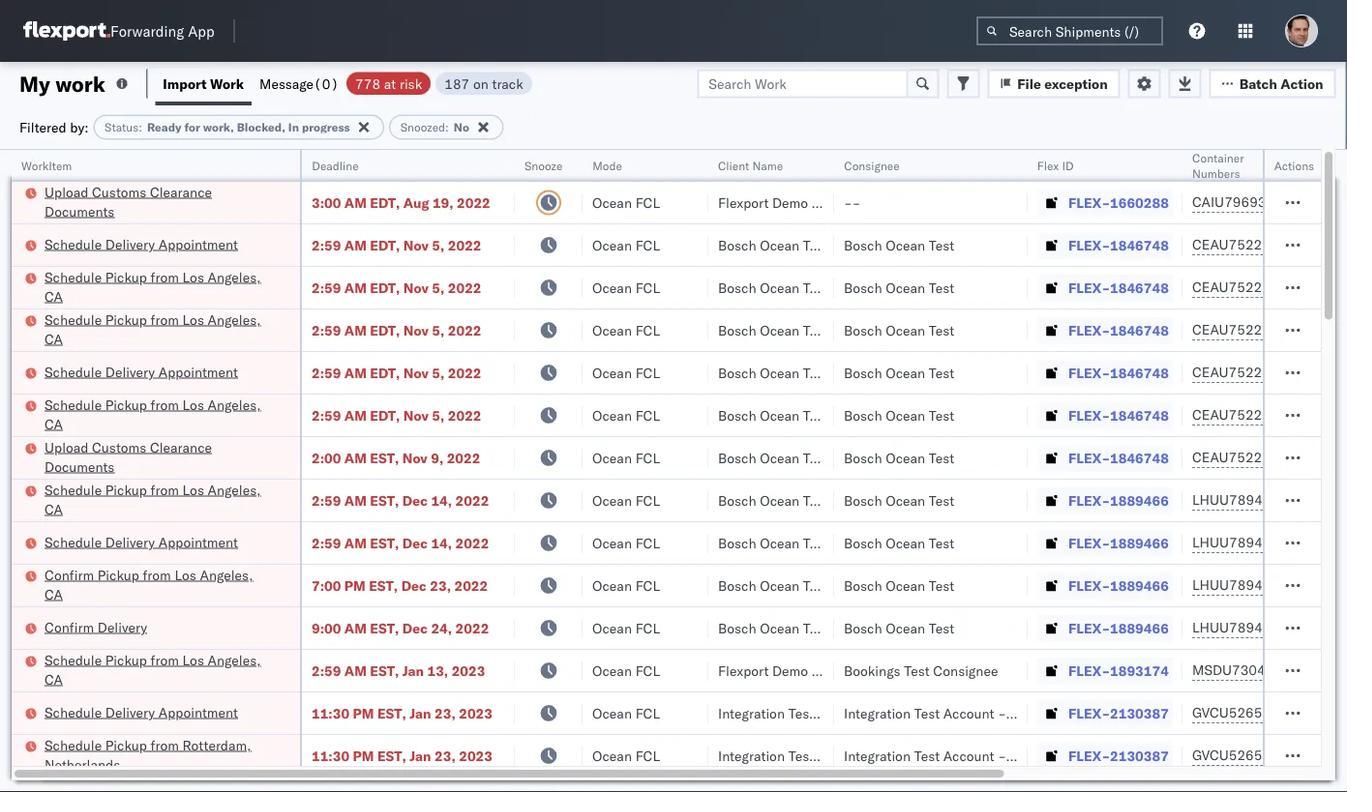 Task type: locate. For each thing, give the bounding box(es) containing it.
schedule pickup from los angeles, ca
[[45, 269, 261, 305], [45, 311, 261, 348], [45, 396, 261, 433], [45, 482, 261, 518], [45, 652, 261, 688]]

2023 for schedule pickup from los angeles, ca
[[452, 663, 485, 680]]

los for fourth schedule pickup from los angeles, ca button
[[182, 482, 204, 499]]

9:00 am est, dec 24, 2022
[[312, 620, 489, 637]]

778
[[355, 75, 381, 92]]

edt, for fourth schedule pickup from los angeles, ca button from the bottom
[[370, 322, 400, 339]]

11:30
[[312, 705, 350, 722], [312, 748, 350, 765]]

0 vertical spatial integration test account - karl lagerfeld
[[844, 705, 1096, 722]]

filtered
[[19, 119, 66, 136]]

1 ceau7522281, from the top
[[1193, 236, 1292, 253]]

ceau7522281, hlxu62 for 1st schedule pickup from los angeles, ca button from the top of the page
[[1193, 279, 1348, 296]]

flex-1889466
[[1069, 492, 1169, 509], [1069, 535, 1169, 552], [1069, 577, 1169, 594], [1069, 620, 1169, 637]]

ca inside 'confirm pickup from los angeles, ca'
[[45, 586, 63, 603]]

6 fcl from the top
[[636, 407, 660, 424]]

am
[[344, 194, 367, 211], [344, 237, 367, 254], [344, 279, 367, 296], [344, 322, 367, 339], [344, 365, 367, 381], [344, 407, 367, 424], [344, 450, 367, 467], [344, 492, 367, 509], [344, 535, 367, 552], [344, 620, 367, 637], [344, 663, 367, 680]]

upload customs clearance documents
[[45, 183, 212, 220], [45, 439, 212, 475]]

1 demo from the top
[[773, 194, 808, 211]]

id
[[1063, 158, 1074, 173]]

demo down "name"
[[773, 194, 808, 211]]

3 schedule delivery appointment button from the top
[[45, 533, 238, 554]]

ceau7522281,
[[1193, 236, 1292, 253], [1193, 279, 1292, 296], [1193, 321, 1292, 338], [1193, 364, 1292, 381], [1193, 407, 1292, 424], [1193, 449, 1292, 466]]

from for schedule pickup from los angeles, ca link for 1st schedule pickup from los angeles, ca button from the bottom of the page
[[151, 652, 179, 669]]

batch action button
[[1210, 69, 1337, 98]]

angeles, inside 'confirm pickup from los angeles, ca'
[[200, 567, 253, 584]]

2 clearance from the top
[[150, 439, 212, 456]]

12 ocean fcl from the top
[[592, 663, 660, 680]]

2 2:59 am est, dec 14, 2022 from the top
[[312, 535, 489, 552]]

2 resize handle column header from the left
[[492, 150, 515, 793]]

6 edt, from the top
[[370, 407, 400, 424]]

1 vertical spatial confirm
[[45, 619, 94, 636]]

message
[[260, 75, 314, 92]]

2 vertical spatial pm
[[353, 748, 374, 765]]

status : ready for work, blocked, in progress
[[105, 120, 350, 135]]

1 vertical spatial flexport demo consignee
[[718, 663, 877, 680]]

2 ceau7522281, hlxu62 from the top
[[1193, 279, 1348, 296]]

lhuu7894563, uetu52
[[1193, 492, 1348, 509], [1193, 534, 1348, 551], [1193, 577, 1348, 594], [1193, 620, 1348, 637]]

2 upload customs clearance documents from the top
[[45, 439, 212, 475]]

5 schedule pickup from los angeles, ca button from the top
[[45, 651, 275, 692]]

upload customs clearance documents link for 3:00 am edt, aug 19, 2022
[[45, 182, 275, 221]]

schedule pickup from los angeles, ca button
[[45, 268, 275, 308], [45, 310, 275, 351], [45, 395, 275, 436], [45, 481, 275, 521], [45, 651, 275, 692]]

jan
[[403, 663, 424, 680], [410, 705, 431, 722], [410, 748, 431, 765]]

delivery inside "confirm delivery" link
[[98, 619, 147, 636]]

1 vertical spatial lagerfeld
[[1039, 748, 1096, 765]]

0 vertical spatial karl
[[1010, 705, 1035, 722]]

clearance for 3:00 am edt, aug 19, 2022
[[150, 183, 212, 200]]

1 integration test account - karl lagerfeld from the top
[[844, 705, 1096, 722]]

4 resize handle column header from the left
[[685, 150, 709, 793]]

5 ceau7522281, hlxu62 from the top
[[1193, 407, 1348, 424]]

19,
[[433, 194, 454, 211]]

2:59 am est, dec 14, 2022 up 7:00 pm est, dec 23, 2022
[[312, 535, 489, 552]]

5 fcl from the top
[[636, 365, 660, 381]]

1 vertical spatial integration test account - karl lagerfeld
[[844, 748, 1096, 765]]

2023
[[452, 663, 485, 680], [459, 705, 493, 722], [459, 748, 493, 765]]

pickup inside 'confirm pickup from los angeles, ca'
[[98, 567, 139, 584]]

3 2:59 from the top
[[312, 322, 341, 339]]

8 resize handle column header from the left
[[1286, 150, 1309, 793]]

from
[[151, 269, 179, 286], [151, 311, 179, 328], [151, 396, 179, 413], [151, 482, 179, 499], [143, 567, 171, 584], [151, 652, 179, 669], [151, 737, 179, 754]]

flex-
[[1069, 194, 1111, 211], [1069, 237, 1111, 254], [1069, 279, 1111, 296], [1069, 322, 1111, 339], [1069, 365, 1111, 381], [1069, 407, 1111, 424], [1069, 450, 1111, 467], [1069, 492, 1111, 509], [1069, 535, 1111, 552], [1069, 577, 1111, 594], [1069, 620, 1111, 637], [1069, 663, 1111, 680], [1069, 705, 1111, 722], [1069, 748, 1111, 765]]

action
[[1281, 75, 1324, 92]]

account
[[944, 705, 995, 722], [944, 748, 995, 765]]

0 vertical spatial 23,
[[430, 577, 451, 594]]

2 1889466 from the top
[[1111, 535, 1169, 552]]

14,
[[431, 492, 452, 509], [431, 535, 452, 552]]

: left no
[[445, 120, 449, 135]]

5 test from the top
[[1319, 407, 1348, 424]]

documents
[[45, 203, 115, 220], [45, 458, 115, 475]]

uetu52 for schedule delivery appointment
[[1296, 534, 1348, 551]]

1 vertical spatial gvcu5265864
[[1193, 747, 1288, 764]]

4 flex- from the top
[[1069, 322, 1111, 339]]

angeles, for confirm pickup from los angeles, ca link
[[200, 567, 253, 584]]

resize handle column header for deadline
[[492, 150, 515, 793]]

2:00 am est, nov 9, 2022
[[312, 450, 481, 467]]

1 vertical spatial 11:30 pm est, jan 23, 2023
[[312, 748, 493, 765]]

2 vertical spatial 23,
[[435, 748, 456, 765]]

dec
[[403, 492, 428, 509], [403, 535, 428, 552], [401, 577, 427, 594], [403, 620, 428, 637]]

test for 1st schedule pickup from los angeles, ca button from the top of the page
[[1319, 279, 1348, 296]]

3 schedule from the top
[[45, 311, 102, 328]]

0 vertical spatial 2130387
[[1111, 705, 1169, 722]]

2 5, from the top
[[432, 279, 445, 296]]

fcl for 2:00 am est, nov 9, 2022's upload customs clearance documents link
[[636, 450, 660, 467]]

demo left bookings
[[773, 663, 808, 680]]

2:59 am est, dec 14, 2022 down 2:00 am est, nov 9, 2022
[[312, 492, 489, 509]]

2 upload customs clearance documents button from the top
[[45, 438, 275, 479]]

4 fcl from the top
[[636, 322, 660, 339]]

0 vertical spatial account
[[944, 705, 995, 722]]

upload
[[45, 183, 89, 200], [45, 439, 89, 456]]

1 upload customs clearance documents link from the top
[[45, 182, 275, 221]]

2 account from the top
[[944, 748, 995, 765]]

1 vertical spatial documents
[[45, 458, 115, 475]]

schedule pickup from los angeles, ca for schedule pickup from los angeles, ca link for 3rd schedule pickup from los angeles, ca button
[[45, 396, 261, 433]]

mae for schedule pickup from rotterdam, netherlands
[[1319, 748, 1348, 765]]

1889466 for schedule pickup from los angeles, ca
[[1111, 492, 1169, 509]]

0 vertical spatial documents
[[45, 203, 115, 220]]

2023 for schedule pickup from rotterdam, netherlands
[[459, 748, 493, 765]]

ca for schedule pickup from los angeles, ca link for 1st schedule pickup from los angeles, ca button from the bottom of the page
[[45, 671, 63, 688]]

flex-1889466 for schedule pickup from los angeles, ca
[[1069, 492, 1169, 509]]

confirm inside 'confirm pickup from los angeles, ca'
[[45, 567, 94, 584]]

lhuu7894563, uetu52 for schedule pickup from los angeles, ca
[[1193, 492, 1348, 509]]

from for schedule pickup from los angeles, ca link for 3rd schedule pickup from los angeles, ca button
[[151, 396, 179, 413]]

2 1846748 from the top
[[1111, 279, 1169, 296]]

0 vertical spatial lagerfeld
[[1039, 705, 1096, 722]]

los for 1st schedule pickup from los angeles, ca button from the bottom of the page
[[182, 652, 204, 669]]

2:59 am edt, nov 5, 2022 for fourth schedule pickup from los angeles, ca button from the bottom
[[312, 322, 482, 339]]

pickup for fourth schedule pickup from los angeles, ca button from the bottom
[[105, 311, 147, 328]]

2:59 for third schedule delivery appointment link from the bottom of the page
[[312, 365, 341, 381]]

2 integration from the top
[[844, 748, 911, 765]]

1 vertical spatial upload customs clearance documents button
[[45, 438, 275, 479]]

resize handle column header for workitem
[[277, 150, 300, 793]]

3 lhuu7894563, uetu52 from the top
[[1193, 577, 1348, 594]]

schedule pickup from rotterdam, netherlands
[[45, 737, 251, 774]]

confirm pickup from los angeles, ca button
[[45, 566, 275, 607]]

0 vertical spatial 2:59 am est, dec 14, 2022
[[312, 492, 489, 509]]

angeles, for schedule pickup from los angeles, ca link for 1st schedule pickup from los angeles, ca button from the bottom of the page
[[208, 652, 261, 669]]

2 customs from the top
[[92, 439, 146, 456]]

delivery for 2:59 am edt, nov 5, 2022
[[105, 236, 155, 253]]

schedule pickup from los angeles, ca link
[[45, 268, 275, 306], [45, 310, 275, 349], [45, 395, 275, 434], [45, 481, 275, 519], [45, 651, 275, 690]]

schedule inside schedule pickup from rotterdam, netherlands
[[45, 737, 102, 754]]

23,
[[430, 577, 451, 594], [435, 705, 456, 722], [435, 748, 456, 765]]

10 am from the top
[[344, 620, 367, 637]]

1 vertical spatial upload customs clearance documents
[[45, 439, 212, 475]]

pickup for schedule pickup from rotterdam, netherlands button
[[105, 737, 147, 754]]

confirm
[[45, 567, 94, 584], [45, 619, 94, 636]]

1 account from the top
[[944, 705, 995, 722]]

flexport for bookings test consignee
[[718, 663, 769, 680]]

2:59 for schedule pickup from los angeles, ca link related to 1st schedule pickup from los angeles, ca button from the top of the page
[[312, 279, 341, 296]]

appointment for first schedule delivery appointment link from the bottom
[[159, 704, 238, 721]]

ca for schedule pickup from los angeles, ca link corresponding to fourth schedule pickup from los angeles, ca button
[[45, 501, 63, 518]]

upload for 3:00 am edt, aug 19, 2022
[[45, 183, 89, 200]]

0 vertical spatial jan
[[403, 663, 424, 680]]

snooze
[[525, 158, 563, 173]]

4 schedule from the top
[[45, 364, 102, 380]]

resize handle column header for container numbers
[[1286, 150, 1309, 793]]

dec up 9:00 am est, dec 24, 2022
[[401, 577, 427, 594]]

0 vertical spatial upload
[[45, 183, 89, 200]]

1 uetu52 from the top
[[1296, 492, 1348, 509]]

2:59
[[312, 237, 341, 254], [312, 279, 341, 296], [312, 322, 341, 339], [312, 365, 341, 381], [312, 407, 341, 424], [312, 492, 341, 509], [312, 535, 341, 552], [312, 663, 341, 680]]

14, down 9,
[[431, 492, 452, 509]]

2:59 for 3rd schedule delivery appointment link from the top of the page
[[312, 535, 341, 552]]

3 ca from the top
[[45, 416, 63, 433]]

4 ceau7522281, from the top
[[1193, 364, 1292, 381]]

1889466 for confirm pickup from los angeles, ca
[[1111, 577, 1169, 594]]

work
[[210, 75, 244, 92]]

: left the ready on the top left of page
[[139, 120, 142, 135]]

0 vertical spatial upload customs clearance documents
[[45, 183, 212, 220]]

1846748 for 1st schedule pickup from los angeles, ca button from the top of the page
[[1111, 279, 1169, 296]]

4 lhuu7894563, uetu52 from the top
[[1193, 620, 1348, 637]]

ceau7522281, hlxu62 for fourth schedule pickup from los angeles, ca button from the bottom
[[1193, 321, 1348, 338]]

schedule pickup from rotterdam, netherlands button
[[45, 736, 275, 777]]

5 ca from the top
[[45, 586, 63, 603]]

from inside 'confirm pickup from los angeles, ca'
[[143, 567, 171, 584]]

dec for schedule pickup from los angeles, ca
[[403, 492, 428, 509]]

0 vertical spatial customs
[[92, 183, 146, 200]]

flex-1889466 button
[[1038, 487, 1173, 515], [1038, 487, 1173, 515], [1038, 530, 1173, 557], [1038, 530, 1173, 557], [1038, 573, 1173, 600], [1038, 573, 1173, 600], [1038, 615, 1173, 642], [1038, 615, 1173, 642]]

file exception button
[[988, 69, 1121, 98], [988, 69, 1121, 98]]

3 lhuu7894563, from the top
[[1193, 577, 1293, 594]]

14, for schedule delivery appointment
[[431, 535, 452, 552]]

dec down 2:00 am est, nov 9, 2022
[[403, 492, 428, 509]]

1 clearance from the top
[[150, 183, 212, 200]]

ocean fcl
[[592, 194, 660, 211], [592, 237, 660, 254], [592, 279, 660, 296], [592, 322, 660, 339], [592, 365, 660, 381], [592, 407, 660, 424], [592, 450, 660, 467], [592, 492, 660, 509], [592, 535, 660, 552], [592, 577, 660, 594], [592, 620, 660, 637], [592, 663, 660, 680], [592, 705, 660, 722], [592, 748, 660, 765]]

los inside 'confirm pickup from los angeles, ca'
[[175, 567, 196, 584]]

confirm for confirm delivery
[[45, 619, 94, 636]]

0 vertical spatial flexport
[[718, 194, 769, 211]]

1 vertical spatial 2130387
[[1111, 748, 1169, 765]]

2 vertical spatial 2023
[[459, 748, 493, 765]]

ocean
[[592, 194, 632, 211], [592, 237, 632, 254], [760, 237, 800, 254], [886, 237, 926, 254], [592, 279, 632, 296], [760, 279, 800, 296], [886, 279, 926, 296], [592, 322, 632, 339], [760, 322, 800, 339], [886, 322, 926, 339], [592, 365, 632, 381], [760, 365, 800, 381], [886, 365, 926, 381], [592, 407, 632, 424], [760, 407, 800, 424], [886, 407, 926, 424], [592, 450, 632, 467], [760, 450, 800, 467], [886, 450, 926, 467], [592, 492, 632, 509], [760, 492, 800, 509], [886, 492, 926, 509], [592, 535, 632, 552], [760, 535, 800, 552], [886, 535, 926, 552], [592, 577, 632, 594], [760, 577, 800, 594], [886, 577, 926, 594], [592, 620, 632, 637], [760, 620, 800, 637], [886, 620, 926, 637], [592, 663, 632, 680], [592, 705, 632, 722], [592, 748, 632, 765]]

1 2:59 am edt, nov 5, 2022 from the top
[[312, 237, 482, 254]]

upload customs clearance documents button
[[45, 182, 275, 223], [45, 438, 275, 479]]

1 confirm from the top
[[45, 567, 94, 584]]

1 vertical spatial flexport
[[718, 663, 769, 680]]

confirm pickup from los angeles, ca link
[[45, 566, 275, 605]]

schedule pickup from los angeles, ca link for fourth schedule pickup from los angeles, ca button
[[45, 481, 275, 519]]

0 vertical spatial upload customs clearance documents button
[[45, 182, 275, 223]]

fcl for upload customs clearance documents link related to 3:00 am edt, aug 19, 2022
[[636, 194, 660, 211]]

documents for 2:00
[[45, 458, 115, 475]]

dec up 7:00 pm est, dec 23, 2022
[[403, 535, 428, 552]]

schedule pickup from los angeles, ca for schedule pickup from los angeles, ca link related to 1st schedule pickup from los angeles, ca button from the top of the page
[[45, 269, 261, 305]]

1 vertical spatial customs
[[92, 439, 146, 456]]

track
[[492, 75, 524, 92]]

lhuu7894563, for schedule delivery appointment
[[1193, 534, 1293, 551]]

2 karl from the top
[[1010, 748, 1035, 765]]

0 vertical spatial flex-2130387
[[1069, 705, 1169, 722]]

12 fcl from the top
[[636, 663, 660, 680]]

7 2:59 from the top
[[312, 535, 341, 552]]

resize handle column header
[[277, 150, 300, 793], [492, 150, 515, 793], [560, 150, 583, 793], [685, 150, 709, 793], [811, 150, 835, 793], [1005, 150, 1028, 793], [1160, 150, 1183, 793], [1286, 150, 1309, 793], [1298, 150, 1321, 793]]

1 vertical spatial upload
[[45, 439, 89, 456]]

angeles, for fourth schedule pickup from los angeles, ca button from the bottom schedule pickup from los angeles, ca link
[[208, 311, 261, 328]]

from inside schedule pickup from rotterdam, netherlands
[[151, 737, 179, 754]]

2 flexport from the top
[[718, 663, 769, 680]]

flexport for --
[[718, 194, 769, 211]]

flexport demo consignee for bookings
[[718, 663, 877, 680]]

1 vertical spatial mae
[[1319, 705, 1348, 722]]

appointment for third schedule delivery appointment link from the bottom of the page
[[159, 364, 238, 380]]

pm for schedule pickup from rotterdam, netherlands
[[353, 748, 374, 765]]

0 vertical spatial upload customs clearance documents link
[[45, 182, 275, 221]]

1 vertical spatial 11:30
[[312, 748, 350, 765]]

ca for confirm pickup from los angeles, ca link
[[45, 586, 63, 603]]

2 vertical spatial mae
[[1319, 748, 1348, 765]]

est,
[[370, 450, 399, 467], [370, 492, 399, 509], [370, 535, 399, 552], [369, 577, 398, 594], [370, 620, 399, 637], [370, 663, 399, 680], [377, 705, 407, 722], [377, 748, 407, 765]]

7 am from the top
[[344, 450, 367, 467]]

in
[[288, 120, 299, 135]]

filtered by:
[[19, 119, 89, 136]]

lhuu7894563, for confirm pickup from los angeles, ca
[[1193, 577, 1293, 594]]

1 vertical spatial flex-2130387
[[1069, 748, 1169, 765]]

ca
[[45, 288, 63, 305], [45, 331, 63, 348], [45, 416, 63, 433], [45, 501, 63, 518], [45, 586, 63, 603], [45, 671, 63, 688]]

2 lhuu7894563, uetu52 from the top
[[1193, 534, 1348, 551]]

1 vertical spatial upload customs clearance documents link
[[45, 438, 275, 477]]

flex-1893174 button
[[1038, 658, 1173, 685], [1038, 658, 1173, 685]]

5 resize handle column header from the left
[[811, 150, 835, 793]]

flexport demo consignee
[[718, 194, 877, 211], [718, 663, 877, 680]]

3 schedule pickup from los angeles, ca button from the top
[[45, 395, 275, 436]]

8 ocean fcl from the top
[[592, 492, 660, 509]]

schedule pickup from los angeles, ca link for 1st schedule pickup from los angeles, ca button from the bottom of the page
[[45, 651, 275, 690]]

0 vertical spatial integration
[[844, 705, 911, 722]]

confirm down 'confirm pickup from los angeles, ca'
[[45, 619, 94, 636]]

5,
[[432, 237, 445, 254], [432, 279, 445, 296], [432, 322, 445, 339], [432, 365, 445, 381], [432, 407, 445, 424]]

0 vertical spatial demo
[[773, 194, 808, 211]]

5 ocean fcl from the top
[[592, 365, 660, 381]]

3 fcl from the top
[[636, 279, 660, 296]]

nov
[[404, 237, 429, 254], [404, 279, 429, 296], [404, 322, 429, 339], [404, 365, 429, 381], [404, 407, 429, 424], [403, 450, 428, 467]]

fcl for schedule pickup from los angeles, ca link for 1st schedule pickup from los angeles, ca button from the bottom of the page
[[636, 663, 660, 680]]

1 ca from the top
[[45, 288, 63, 305]]

flex-1889466 for confirm pickup from los angeles, ca
[[1069, 577, 1169, 594]]

0 vertical spatial 14,
[[431, 492, 452, 509]]

0 vertical spatial gvcu5265864
[[1193, 705, 1288, 722]]

4 ceau7522281, hlxu62 from the top
[[1193, 364, 1348, 381]]

1 vertical spatial karl
[[1010, 748, 1035, 765]]

0 vertical spatial clearance
[[150, 183, 212, 200]]

0 vertical spatial mae
[[1319, 663, 1348, 680]]

2 documents from the top
[[45, 458, 115, 475]]

flex
[[1038, 158, 1060, 173]]

1 : from the left
[[139, 120, 142, 135]]

2 confirm from the top
[[45, 619, 94, 636]]

1 vertical spatial integration
[[844, 748, 911, 765]]

1 vertical spatial account
[[944, 748, 995, 765]]

schedule delivery appointment
[[45, 236, 238, 253], [45, 364, 238, 380], [45, 534, 238, 551], [45, 704, 238, 721]]

jan for schedule pickup from los angeles, ca
[[403, 663, 424, 680]]

3 1889466 from the top
[[1111, 577, 1169, 594]]

10 flex- from the top
[[1069, 577, 1111, 594]]

1 schedule delivery appointment link from the top
[[45, 235, 238, 254]]

angeles,
[[208, 269, 261, 286], [208, 311, 261, 328], [208, 396, 261, 413], [208, 482, 261, 499], [200, 567, 253, 584], [208, 652, 261, 669]]

appointment
[[159, 236, 238, 253], [159, 364, 238, 380], [159, 534, 238, 551], [159, 704, 238, 721]]

14, up 7:00 pm est, dec 23, 2022
[[431, 535, 452, 552]]

gvcu5265864
[[1193, 705, 1288, 722], [1193, 747, 1288, 764]]

edt, for 1st schedule pickup from los angeles, ca button from the top of the page
[[370, 279, 400, 296]]

0 vertical spatial pm
[[344, 577, 366, 594]]

5 edt, from the top
[[370, 365, 400, 381]]

1 vertical spatial demo
[[773, 663, 808, 680]]

0 vertical spatial 2023
[[452, 663, 485, 680]]

2 abcd from the top
[[1319, 535, 1348, 552]]

ready
[[147, 120, 181, 135]]

pickup inside schedule pickup from rotterdam, netherlands
[[105, 737, 147, 754]]

0 vertical spatial flexport demo consignee
[[718, 194, 877, 211]]

2:59 am est, dec 14, 2022 for schedule delivery appointment
[[312, 535, 489, 552]]

1 vertical spatial 2:59 am est, dec 14, 2022
[[312, 535, 489, 552]]

from for fourth schedule pickup from los angeles, ca button from the bottom schedule pickup from los angeles, ca link
[[151, 311, 179, 328]]

lagerfeld
[[1039, 705, 1096, 722], [1039, 748, 1096, 765]]

1 schedule delivery appointment from the top
[[45, 236, 238, 253]]

23, for schedule pickup from rotterdam, netherlands
[[435, 748, 456, 765]]

netherlands
[[45, 757, 120, 774]]

1 flexport demo consignee from the top
[[718, 194, 877, 211]]

from for schedule pickup from rotterdam, netherlands link
[[151, 737, 179, 754]]

angeles, for schedule pickup from los angeles, ca link corresponding to fourth schedule pickup from los angeles, ca button
[[208, 482, 261, 499]]

1 schedule pickup from los angeles, ca link from the top
[[45, 268, 275, 306]]

0 vertical spatial 11:30 pm est, jan 23, 2023
[[312, 705, 493, 722]]

1 vertical spatial clearance
[[150, 439, 212, 456]]

pickup
[[105, 269, 147, 286], [105, 311, 147, 328], [105, 396, 147, 413], [105, 482, 147, 499], [98, 567, 139, 584], [105, 652, 147, 669], [105, 737, 147, 754]]

confirm up confirm delivery
[[45, 567, 94, 584]]

1846748
[[1111, 237, 1169, 254], [1111, 279, 1169, 296], [1111, 322, 1169, 339], [1111, 365, 1169, 381], [1111, 407, 1169, 424], [1111, 450, 1169, 467]]

fcl for schedule pickup from rotterdam, netherlands link
[[636, 748, 660, 765]]

from for schedule pickup from los angeles, ca link related to 1st schedule pickup from los angeles, ca button from the top of the page
[[151, 269, 179, 286]]

-
[[844, 194, 853, 211], [853, 194, 861, 211], [998, 705, 1007, 722], [998, 748, 1007, 765]]

customs for 3:00 am edt, aug 19, 2022
[[92, 183, 146, 200]]

(0)
[[314, 75, 339, 92]]

0 vertical spatial 11:30
[[312, 705, 350, 722]]

1 vertical spatial 14,
[[431, 535, 452, 552]]

clearance for 2:00 am est, nov 9, 2022
[[150, 439, 212, 456]]

0 horizontal spatial :
[[139, 120, 142, 135]]

1 integration from the top
[[844, 705, 911, 722]]

0 vertical spatial confirm
[[45, 567, 94, 584]]

2 schedule pickup from los angeles, ca link from the top
[[45, 310, 275, 349]]

abcd
[[1319, 492, 1348, 509], [1319, 535, 1348, 552], [1319, 577, 1348, 594], [1319, 620, 1348, 637]]

Search Shipments (/) text field
[[977, 16, 1164, 46]]

1 vertical spatial jan
[[410, 705, 431, 722]]

3 test from the top
[[1319, 322, 1348, 339]]

ca for schedule pickup from los angeles, ca link for 3rd schedule pickup from los angeles, ca button
[[45, 416, 63, 433]]

forwarding app link
[[23, 21, 215, 41]]

2 vertical spatial jan
[[410, 748, 431, 765]]

rotterdam,
[[182, 737, 251, 754]]

1 horizontal spatial :
[[445, 120, 449, 135]]

demo for -
[[773, 194, 808, 211]]

confirm delivery
[[45, 619, 147, 636]]

flex-2130387 button
[[1038, 700, 1173, 728], [1038, 700, 1173, 728], [1038, 743, 1173, 770], [1038, 743, 1173, 770]]

2022
[[457, 194, 491, 211], [448, 237, 482, 254], [448, 279, 482, 296], [448, 322, 482, 339], [448, 365, 482, 381], [448, 407, 482, 424], [447, 450, 481, 467], [456, 492, 489, 509], [456, 535, 489, 552], [455, 577, 488, 594], [456, 620, 489, 637]]

2 demo from the top
[[773, 663, 808, 680]]

flex id
[[1038, 158, 1074, 173]]

upload for 2:00 am est, nov 9, 2022
[[45, 439, 89, 456]]

import
[[163, 75, 207, 92]]

ca for schedule pickup from los angeles, ca link related to 1st schedule pickup from los angeles, ca button from the top of the page
[[45, 288, 63, 305]]

6 ceau7522281, from the top
[[1193, 449, 1292, 466]]

2 flex-1889466 from the top
[[1069, 535, 1169, 552]]

forwarding
[[110, 22, 184, 40]]

4 ca from the top
[[45, 501, 63, 518]]

los for confirm pickup from los angeles, ca button
[[175, 567, 196, 584]]

schedule delivery appointment button
[[45, 235, 238, 256], [45, 363, 238, 384], [45, 533, 238, 554], [45, 703, 238, 725]]



Task type: vqa. For each thing, say whether or not it's contained in the screenshot.


Task type: describe. For each thing, give the bounding box(es) containing it.
consignee inside button
[[844, 158, 900, 173]]

4 schedule delivery appointment link from the top
[[45, 703, 238, 723]]

1 flex-2130387 from the top
[[1069, 705, 1169, 722]]

schedule pickup from los angeles, ca link for 3rd schedule pickup from los angeles, ca button
[[45, 395, 275, 434]]

2 schedule from the top
[[45, 269, 102, 286]]

3:00
[[312, 194, 341, 211]]

import work
[[163, 75, 244, 92]]

client name
[[718, 158, 784, 173]]

abcd for schedule pickup from los angeles, ca
[[1319, 492, 1348, 509]]

upload customs clearance documents for 2:00 am est, nov 9, 2022
[[45, 439, 212, 475]]

uetu52 for schedule pickup from los angeles, ca
[[1296, 492, 1348, 509]]

4 schedule pickup from los angeles, ca button from the top
[[45, 481, 275, 521]]

5 ceau7522281, from the top
[[1193, 407, 1292, 424]]

fcl for 3rd schedule delivery appointment link from the top of the page
[[636, 535, 660, 552]]

mode button
[[583, 154, 689, 173]]

7:00 pm est, dec 23, 2022
[[312, 577, 488, 594]]

7:00
[[312, 577, 341, 594]]

3 schedule delivery appointment link from the top
[[45, 533, 238, 552]]

3 5, from the top
[[432, 322, 445, 339]]

edt, for 3rd schedule pickup from los angeles, ca button
[[370, 407, 400, 424]]

1 vertical spatial 23,
[[435, 705, 456, 722]]

4 am from the top
[[344, 322, 367, 339]]

1 schedule pickup from los angeles, ca button from the top
[[45, 268, 275, 308]]

4 hlxu62 from the top
[[1296, 364, 1348, 381]]

187 on track
[[445, 75, 524, 92]]

778 at risk
[[355, 75, 422, 92]]

documents for 3:00
[[45, 203, 115, 220]]

workitem button
[[12, 154, 281, 173]]

customs for 2:00 am est, nov 9, 2022
[[92, 439, 146, 456]]

container
[[1193, 151, 1245, 165]]

pm for confirm pickup from los angeles, ca
[[344, 577, 366, 594]]

numbers
[[1193, 166, 1241, 181]]

4 schedule delivery appointment from the top
[[45, 704, 238, 721]]

hlxu62 for fourth schedule pickup from los angeles, ca button from the bottom
[[1296, 321, 1348, 338]]

abcd for confirm pickup from los angeles, ca
[[1319, 577, 1348, 594]]

4 ocean fcl from the top
[[592, 322, 660, 339]]

pickup for confirm pickup from los angeles, ca button
[[98, 567, 139, 584]]

9:00
[[312, 620, 341, 637]]

confirm delivery link
[[45, 618, 147, 638]]

from for confirm pickup from los angeles, ca link
[[143, 567, 171, 584]]

1 schedule delivery appointment button from the top
[[45, 235, 238, 256]]

1 schedule from the top
[[45, 236, 102, 253]]

2 gvcu5265864 from the top
[[1193, 747, 1288, 764]]

confirm delivery button
[[45, 618, 147, 639]]

mode
[[592, 158, 622, 173]]

client
[[718, 158, 750, 173]]

3 resize handle column header from the left
[[560, 150, 583, 793]]

1 flex-1846748 from the top
[[1069, 237, 1169, 254]]

3 flex-1846748 from the top
[[1069, 322, 1169, 339]]

resize handle column header for flex id
[[1160, 150, 1183, 793]]

2 flex- from the top
[[1069, 237, 1111, 254]]

1 1846748 from the top
[[1111, 237, 1169, 254]]

hlxu62 for 2:00 am est, nov 9, 2022 the upload customs clearance documents button
[[1296, 449, 1348, 466]]

actions
[[1275, 158, 1315, 173]]

4 2:59 am edt, nov 5, 2022 from the top
[[312, 365, 482, 381]]

bookings
[[844, 663, 901, 680]]

11 am from the top
[[344, 663, 367, 680]]

8 flex- from the top
[[1069, 492, 1111, 509]]

mbl/
[[1319, 158, 1348, 173]]

8 schedule from the top
[[45, 652, 102, 669]]

fcl for fourth schedule pickup from los angeles, ca button from the bottom schedule pickup from los angeles, ca link
[[636, 322, 660, 339]]

blocked,
[[237, 120, 285, 135]]

upload customs clearance documents link for 2:00 am est, nov 9, 2022
[[45, 438, 275, 477]]

2 lagerfeld from the top
[[1039, 748, 1096, 765]]

resize handle column header for mode
[[685, 150, 709, 793]]

2:59 am est, jan 13, 2023
[[312, 663, 485, 680]]

1 ocean fcl from the top
[[592, 194, 660, 211]]

for
[[184, 120, 200, 135]]

app
[[188, 22, 215, 40]]

fcl for confirm pickup from los angeles, ca link
[[636, 577, 660, 594]]

4 uetu52 from the top
[[1296, 620, 1348, 637]]

2 ocean fcl from the top
[[592, 237, 660, 254]]

9 am from the top
[[344, 535, 367, 552]]

my work
[[19, 70, 105, 97]]

1 karl from the top
[[1010, 705, 1035, 722]]

6 schedule from the top
[[45, 482, 102, 499]]

upload customs clearance documents button for 2:00 am est, nov 9, 2022
[[45, 438, 275, 479]]

msdu7304509
[[1193, 662, 1291, 679]]

from for schedule pickup from los angeles, ca link corresponding to fourth schedule pickup from los angeles, ca button
[[151, 482, 179, 499]]

mbl/ button
[[1309, 154, 1348, 173]]

confirm pickup from los angeles, ca
[[45, 567, 253, 603]]

workitem
[[21, 158, 72, 173]]

6 ocean fcl from the top
[[592, 407, 660, 424]]

flexport demo consignee for -
[[718, 194, 877, 211]]

4 test from the top
[[1319, 365, 1348, 381]]

forwarding app
[[110, 22, 215, 40]]

3:00 am edt, aug 19, 2022
[[312, 194, 491, 211]]

caiu7969337
[[1193, 194, 1284, 211]]

on
[[473, 75, 489, 92]]

dec left 24,
[[403, 620, 428, 637]]

aug
[[404, 194, 429, 211]]

1 flex- from the top
[[1069, 194, 1111, 211]]

2 mae from the top
[[1319, 705, 1348, 722]]

status
[[105, 120, 139, 135]]

1 gvcu5265864 from the top
[[1193, 705, 1288, 722]]

message (0)
[[260, 75, 339, 92]]

my
[[19, 70, 50, 97]]

Search Work text field
[[697, 69, 908, 98]]

test for 2:00 am est, nov 9, 2022 the upload customs clearance documents button
[[1319, 450, 1348, 467]]

2 flex-2130387 from the top
[[1069, 748, 1169, 765]]

2:59 am est, dec 14, 2022 for schedule pickup from los angeles, ca
[[312, 492, 489, 509]]

batch action
[[1240, 75, 1324, 92]]

10 ocean fcl from the top
[[592, 577, 660, 594]]

flex-1660288
[[1069, 194, 1169, 211]]

2:59 am edt, nov 5, 2022 for 3rd schedule pickup from los angeles, ca button
[[312, 407, 482, 424]]

schedule pickup from los angeles, ca for schedule pickup from los angeles, ca link corresponding to fourth schedule pickup from los angeles, ca button
[[45, 482, 261, 518]]

5 flex- from the top
[[1069, 365, 1111, 381]]

edt, for 3:00 am edt, aug 19, 2022's the upload customs clearance documents button
[[370, 194, 400, 211]]

2 integration test account - karl lagerfeld from the top
[[844, 748, 1096, 765]]

13 flex- from the top
[[1069, 705, 1111, 722]]

los for fourth schedule pickup from los angeles, ca button from the bottom
[[182, 311, 204, 328]]

13 ocean fcl from the top
[[592, 705, 660, 722]]

1660288
[[1111, 194, 1169, 211]]

test for fourth schedule pickup from los angeles, ca button from the bottom
[[1319, 322, 1348, 339]]

uetu52 for confirm pickup from los angeles, ca
[[1296, 577, 1348, 594]]

client name button
[[709, 154, 815, 173]]

2:59 for schedule pickup from los angeles, ca link for 3rd schedule pickup from los angeles, ca button
[[312, 407, 341, 424]]

14, for schedule pickup from los angeles, ca
[[431, 492, 452, 509]]

dec for schedule delivery appointment
[[403, 535, 428, 552]]

work
[[55, 70, 105, 97]]

bookings test consignee
[[844, 663, 999, 680]]

--
[[844, 194, 861, 211]]

1 2130387 from the top
[[1111, 705, 1169, 722]]

2 schedule delivery appointment from the top
[[45, 364, 238, 380]]

6 flex- from the top
[[1069, 407, 1111, 424]]

dec for confirm pickup from los angeles, ca
[[401, 577, 427, 594]]

5 5, from the top
[[432, 407, 445, 424]]

1846748 for fourth schedule pickup from los angeles, ca button from the bottom
[[1111, 322, 1169, 339]]

appointment for 3rd schedule delivery appointment link from the top of the page
[[159, 534, 238, 551]]

snoozed : no
[[401, 120, 469, 135]]

lhuu7894563, for schedule pickup from los angeles, ca
[[1193, 492, 1293, 509]]

1889466 for schedule delivery appointment
[[1111, 535, 1169, 552]]

7 ocean fcl from the top
[[592, 450, 660, 467]]

8 am from the top
[[344, 492, 367, 509]]

11 flex- from the top
[[1069, 620, 1111, 637]]

2 schedule pickup from los angeles, ca button from the top
[[45, 310, 275, 351]]

abcd for schedule delivery appointment
[[1319, 535, 1348, 552]]

4 flex-1846748 from the top
[[1069, 365, 1169, 381]]

schedule pickup from los angeles, ca for schedule pickup from los angeles, ca link for 1st schedule pickup from los angeles, ca button from the bottom of the page
[[45, 652, 261, 688]]

angeles, for schedule pickup from los angeles, ca link for 3rd schedule pickup from los angeles, ca button
[[208, 396, 261, 413]]

exception
[[1045, 75, 1108, 92]]

pickup for 1st schedule pickup from los angeles, ca button from the top of the page
[[105, 269, 147, 286]]

4 1846748 from the top
[[1111, 365, 1169, 381]]

container numbers button
[[1183, 146, 1290, 181]]

no
[[454, 120, 469, 135]]

1846748 for 3rd schedule pickup from los angeles, ca button
[[1111, 407, 1169, 424]]

2:59 am edt, nov 5, 2022 for 1st schedule pickup from los angeles, ca button from the top of the page
[[312, 279, 482, 296]]

13 fcl from the top
[[636, 705, 660, 722]]

9,
[[431, 450, 444, 467]]

jan for schedule pickup from rotterdam, netherlands
[[410, 748, 431, 765]]

4 lhuu7894563, from the top
[[1193, 620, 1293, 637]]

ceau7522281, hlxu62 for 3rd schedule pickup from los angeles, ca button
[[1193, 407, 1348, 424]]

7 schedule from the top
[[45, 534, 102, 551]]

deadline
[[312, 158, 359, 173]]

import work button
[[155, 62, 252, 106]]

file exception
[[1018, 75, 1108, 92]]

13,
[[427, 663, 448, 680]]

3 flex- from the top
[[1069, 279, 1111, 296]]

1846748 for 2:00 am est, nov 9, 2022 the upload customs clearance documents button
[[1111, 450, 1169, 467]]

fcl for schedule pickup from los angeles, ca link for 3rd schedule pickup from los angeles, ca button
[[636, 407, 660, 424]]

progress
[[302, 120, 350, 135]]

angeles, for schedule pickup from los angeles, ca link related to 1st schedule pickup from los angeles, ca button from the top of the page
[[208, 269, 261, 286]]

9 ocean fcl from the top
[[592, 535, 660, 552]]

schedule pickup from los angeles, ca link for 1st schedule pickup from los angeles, ca button from the top of the page
[[45, 268, 275, 306]]

4 flex-1889466 from the top
[[1069, 620, 1169, 637]]

pickup for 1st schedule pickup from los angeles, ca button from the bottom of the page
[[105, 652, 147, 669]]

2 ceau7522281, from the top
[[1193, 279, 1292, 296]]

2:59 for schedule pickup from los angeles, ca link for 1st schedule pickup from los angeles, ca button from the bottom of the page
[[312, 663, 341, 680]]

resize handle column header for consignee
[[1005, 150, 1028, 793]]

appointment for first schedule delivery appointment link from the top of the page
[[159, 236, 238, 253]]

2 fcl from the top
[[636, 237, 660, 254]]

risk
[[400, 75, 422, 92]]

flexport. image
[[23, 21, 110, 41]]

2 flex-1846748 from the top
[[1069, 279, 1169, 296]]

4 5, from the top
[[432, 365, 445, 381]]

2:59 for fourth schedule pickup from los angeles, ca button from the bottom schedule pickup from los angeles, ca link
[[312, 322, 341, 339]]

187
[[445, 75, 470, 92]]

ceau7522281, hlxu62 for 2:00 am est, nov 9, 2022 the upload customs clearance documents button
[[1193, 449, 1348, 466]]

delivery for 9:00 am est, dec 24, 2022
[[98, 619, 147, 636]]

los for 3rd schedule pickup from los angeles, ca button
[[182, 396, 204, 413]]

work,
[[203, 120, 234, 135]]

flex-1889466 for schedule delivery appointment
[[1069, 535, 1169, 552]]

2:00
[[312, 450, 341, 467]]

1893174
[[1111, 663, 1169, 680]]

flex id button
[[1028, 154, 1164, 173]]

24,
[[431, 620, 452, 637]]

los for 1st schedule pickup from los angeles, ca button from the top of the page
[[182, 269, 204, 286]]

1 vertical spatial 2023
[[459, 705, 493, 722]]

4 schedule delivery appointment button from the top
[[45, 703, 238, 725]]

file
[[1018, 75, 1041, 92]]

1 vertical spatial pm
[[353, 705, 374, 722]]

schedule pickup from rotterdam, netherlands link
[[45, 736, 275, 775]]

1 test from the top
[[1319, 237, 1348, 254]]

demo for bookings
[[773, 663, 808, 680]]

: for snoozed
[[445, 120, 449, 135]]

delivery for 11:30 pm est, jan 23, 2023
[[105, 704, 155, 721]]

5 flex-1846748 from the top
[[1069, 407, 1169, 424]]

2 11:30 from the top
[[312, 748, 350, 765]]

by:
[[70, 119, 89, 136]]

1 2:59 from the top
[[312, 237, 341, 254]]

11 fcl from the top
[[636, 620, 660, 637]]

at
[[384, 75, 396, 92]]

2 2130387 from the top
[[1111, 748, 1169, 765]]

flex-1893174
[[1069, 663, 1169, 680]]

11 ocean fcl from the top
[[592, 620, 660, 637]]

snoozed
[[401, 120, 445, 135]]

1 lagerfeld from the top
[[1039, 705, 1096, 722]]

1 11:30 from the top
[[312, 705, 350, 722]]

confirm for confirm pickup from los angeles, ca
[[45, 567, 94, 584]]

6 am from the top
[[344, 407, 367, 424]]

3 am from the top
[[344, 279, 367, 296]]

4 1889466 from the top
[[1111, 620, 1169, 637]]

name
[[753, 158, 784, 173]]

ymlu
[[1319, 194, 1348, 211]]

23, for confirm pickup from los angeles, ca
[[430, 577, 451, 594]]

2 schedule delivery appointment button from the top
[[45, 363, 238, 384]]

mae for schedule pickup from los angeles, ca
[[1319, 663, 1348, 680]]

2 11:30 pm est, jan 23, 2023 from the top
[[312, 748, 493, 765]]

deadline button
[[302, 154, 496, 173]]

3 ocean fcl from the top
[[592, 279, 660, 296]]

1 11:30 pm est, jan 23, 2023 from the top
[[312, 705, 493, 722]]

batch
[[1240, 75, 1278, 92]]

container numbers
[[1193, 151, 1245, 181]]

1 ceau7522281, hlxu62 from the top
[[1193, 236, 1348, 253]]

2 schedule delivery appointment link from the top
[[45, 363, 238, 382]]

hlxu62 for 3rd schedule pickup from los angeles, ca button
[[1296, 407, 1348, 424]]

6 flex-1846748 from the top
[[1069, 450, 1169, 467]]

: for status
[[139, 120, 142, 135]]

consignee button
[[835, 154, 1009, 173]]



